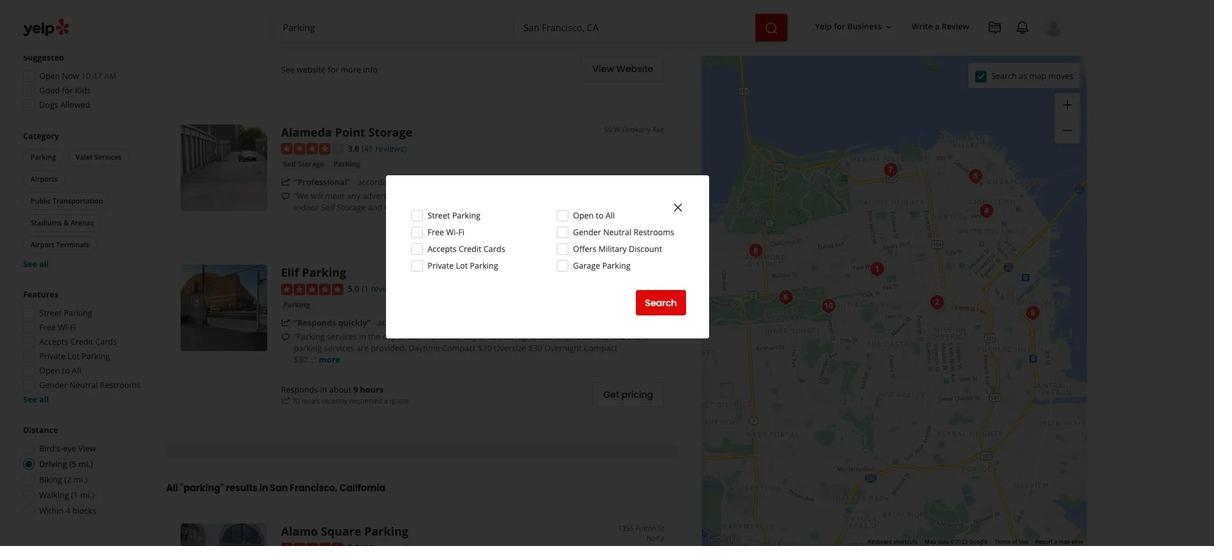 Task type: locate. For each thing, give the bounding box(es) containing it.
1 horizontal spatial free
[[428, 227, 444, 238]]

arenas
[[70, 218, 94, 228]]

see all up distance
[[23, 394, 49, 405]]

view right 'eye'
[[78, 443, 96, 454]]

(1 right 5.0
[[362, 284, 369, 294]]

for right yelp
[[834, 21, 845, 32]]

-
[[353, 177, 355, 188], [635, 191, 638, 202], [373, 317, 375, 328]]

2 vertical spatial a
[[1054, 539, 1057, 545]]

1 see all from the top
[[23, 259, 49, 269]]

more left info
[[341, 64, 361, 75]]

north beach parking garage image
[[964, 165, 987, 188]]

see for features
[[23, 394, 37, 405]]

1 vertical spatial according
[[378, 317, 414, 328]]

quote
[[390, 396, 409, 406]]

indoor
[[294, 202, 319, 213]]

0 horizontal spatial wi-
[[58, 322, 70, 333]]

see for category
[[23, 259, 37, 269]]

services up more link
[[324, 343, 354, 354]]

error
[[1072, 539, 1084, 545]]

more right $30…" at left bottom
[[319, 354, 340, 365]]

for inside button
[[834, 21, 845, 32]]

wi- inside search dialog
[[446, 227, 458, 238]]

1 horizontal spatial a
[[935, 21, 940, 32]]

more
[[341, 64, 361, 75], [319, 354, 340, 365]]

music concourse parking image
[[774, 286, 797, 309]]

1 horizontal spatial gender
[[573, 227, 601, 238]]

alameda point storage image
[[181, 124, 267, 211]]

compact
[[442, 343, 476, 354], [584, 343, 617, 354]]

and down advertised
[[368, 202, 382, 213]]

mi.) for biking (2 mi.)
[[73, 474, 87, 485]]

terms of use link
[[994, 539, 1029, 545]]

report
[[1036, 539, 1053, 545]]

compact down reserved,
[[584, 343, 617, 354]]

services down quickly"
[[327, 331, 357, 342]]

1 vertical spatial street parking
[[39, 308, 92, 319]]

in left 'our'
[[425, 191, 432, 202]]

st inside 1355 fulton st nopa
[[658, 524, 664, 534]]

0 vertical spatial view
[[592, 62, 614, 76]]

to inside "we will meet any advertised price in our area for comparable units or vehicle storage. 5x5 -10x20 indoor self storage and outdoor vehicle storage up to 35 ft. we have been in alameda…"
[[489, 202, 497, 213]]

street down the features
[[39, 308, 62, 319]]

get pricing
[[603, 388, 653, 401]]

- up any
[[353, 177, 355, 188]]

compact down francisco.
[[442, 343, 476, 354]]

2 horizontal spatial storage
[[368, 124, 412, 140]]

- up the
[[373, 317, 375, 328]]

35
[[499, 202, 508, 213]]

0 vertical spatial a
[[935, 21, 940, 32]]

0 vertical spatial of
[[398, 331, 405, 342]]

0 vertical spatial self
[[283, 159, 296, 169]]

0 vertical spatial san
[[407, 331, 421, 342]]

0 vertical spatial restrooms
[[634, 227, 674, 238]]

meet
[[325, 191, 345, 202]]

0 vertical spatial private
[[428, 260, 454, 271]]

2 all from the top
[[39, 394, 49, 405]]

see all button for features
[[23, 394, 49, 405]]

0 vertical spatial all
[[606, 210, 615, 221]]

1 vertical spatial accepts
[[39, 336, 68, 347]]

0 vertical spatial credit
[[459, 244, 481, 254]]

street parking down the area
[[428, 210, 481, 221]]

1 horizontal spatial storage
[[337, 202, 366, 213]]

elif parking
[[281, 265, 346, 281]]

gender neutral restrooms
[[573, 227, 674, 238], [39, 380, 141, 391]]

1 vertical spatial open
[[573, 210, 594, 221]]

wi- down the storage
[[446, 227, 458, 238]]

parking button down 3.8
[[331, 159, 362, 170]]

2 5 star rating image from the top
[[281, 543, 343, 546]]

1 horizontal spatial (1
[[362, 284, 369, 294]]

map for error
[[1059, 539, 1070, 545]]

see all for category
[[23, 259, 49, 269]]

a
[[935, 21, 940, 32], [384, 396, 388, 406], [1054, 539, 1057, 545]]

1 vertical spatial services
[[324, 343, 354, 354]]

of left use
[[1012, 539, 1017, 545]]

2 horizontal spatial -
[[635, 191, 638, 202]]

2 see all button from the top
[[23, 394, 49, 405]]

1 horizontal spatial search
[[991, 70, 1017, 81]]

self storage
[[283, 159, 324, 169]]

see all button down airport
[[23, 259, 49, 269]]

70
[[292, 396, 300, 406]]

16 trending v2 image up 16 speech v2 image
[[281, 178, 290, 187]]

0 horizontal spatial compact
[[442, 343, 476, 354]]

1 horizontal spatial accepts
[[428, 244, 457, 254]]

all up distance
[[39, 394, 49, 405]]

search dialog
[[0, 0, 1214, 546]]

option group containing distance
[[20, 425, 143, 520]]

accepts credit cards
[[428, 244, 505, 254], [39, 336, 117, 347]]

parking link up "responds on the bottom left
[[281, 299, 312, 311]]

1 horizontal spatial vehicle
[[559, 191, 585, 202]]

1 horizontal spatial street parking
[[428, 210, 481, 221]]

all for category
[[39, 259, 49, 269]]

5x5
[[620, 191, 633, 202]]

see all button up distance
[[23, 394, 49, 405]]

0 horizontal spatial of
[[398, 331, 405, 342]]

free
[[428, 227, 444, 238], [39, 322, 56, 333]]

eye
[[63, 443, 76, 454]]

neutral inside search dialog
[[603, 227, 632, 238]]

0 vertical spatial cards
[[484, 244, 505, 254]]

distance
[[23, 425, 58, 436]]

1 all from the top
[[39, 259, 49, 269]]

1 vertical spatial more
[[319, 354, 340, 365]]

search
[[991, 70, 1017, 81], [645, 296, 677, 310]]

open to all
[[573, 210, 615, 221], [39, 365, 81, 376]]

san up daytime
[[407, 331, 421, 342]]

free down the features
[[39, 322, 56, 333]]

neutral
[[603, 227, 632, 238], [69, 380, 98, 391]]

lombard street garage image
[[879, 159, 902, 182]]

0 horizontal spatial private lot parking
[[39, 351, 110, 362]]

google
[[969, 539, 988, 545]]

outdoor
[[384, 202, 417, 213]]

0 horizontal spatial parking link
[[281, 299, 312, 311]]

mi.) up blocks at the left bottom of page
[[80, 490, 94, 501]]

0 horizontal spatial restrooms
[[100, 380, 141, 391]]

vehicle up been
[[559, 191, 585, 202]]

will
[[311, 191, 323, 202]]

overnight
[[544, 343, 582, 354]]

self storage button
[[281, 159, 327, 170]]

according up city
[[378, 317, 414, 328]]

0 vertical spatial open to all
[[573, 210, 615, 221]]

moves
[[1048, 70, 1073, 81]]

user actions element
[[806, 14, 1080, 85]]

0 horizontal spatial self
[[283, 159, 296, 169]]

oriskany
[[622, 124, 651, 134]]

self down 3.8 star rating image
[[283, 159, 296, 169]]

elif parking image
[[926, 291, 949, 314], [926, 291, 949, 314]]

0 horizontal spatial free wi-fi
[[39, 322, 76, 333]]

alameda
[[281, 124, 332, 140]]

see up distance
[[23, 394, 37, 405]]

0 vertical spatial see all
[[23, 259, 49, 269]]

16 trending v2 image
[[281, 178, 290, 187], [281, 318, 290, 328]]

search left "as"
[[991, 70, 1017, 81]]

up
[[477, 202, 487, 213]]

1 vertical spatial self
[[321, 202, 335, 213]]

a inside write a review link
[[935, 21, 940, 32]]

st right 14th
[[658, 265, 664, 275]]

for right 'website'
[[328, 64, 339, 75]]

2 see all from the top
[[23, 394, 49, 405]]

storage down any
[[337, 202, 366, 213]]

according up advertised
[[357, 177, 394, 188]]

1 horizontal spatial accepts credit cards
[[428, 244, 505, 254]]

2 vertical spatial storage
[[337, 202, 366, 213]]

square
[[321, 524, 361, 540]]

monthly,
[[538, 331, 572, 342]]

and left the 'event'
[[611, 331, 625, 342]]

group
[[20, 52, 143, 114], [1055, 93, 1080, 144], [21, 130, 143, 270], [20, 289, 143, 406]]

vehicle
[[559, 191, 585, 202], [419, 202, 445, 213]]

data
[[938, 539, 949, 545]]

"parking services in the city of san francisco. daytime, overnight, monthly, reserved, and event parking services are provided. daytime compact $20 oversize $30 overnight compact $30…"
[[294, 331, 648, 365]]

san left 'francisco,' at the bottom left of page
[[270, 482, 288, 495]]

1 horizontal spatial compact
[[584, 343, 617, 354]]

2 st from the top
[[658, 524, 664, 534]]

2 16 trending v2 image from the top
[[281, 318, 290, 328]]

street parking down the features
[[39, 308, 92, 319]]

projects image
[[988, 21, 1002, 35]]

yelp for business
[[815, 21, 882, 32]]

zoom in image
[[1061, 98, 1074, 112]]

of right city
[[398, 331, 405, 342]]

in right results
[[259, 482, 268, 495]]

airports
[[31, 174, 58, 184]]

see all down airport
[[23, 259, 49, 269]]

0 horizontal spatial private
[[39, 351, 65, 362]]

1 vertical spatial all
[[72, 365, 81, 376]]

option group
[[20, 425, 143, 520]]

suggested
[[23, 52, 64, 63]]

gender up the offers
[[573, 227, 601, 238]]

see
[[281, 64, 295, 75], [23, 259, 37, 269], [23, 394, 37, 405]]

1 vertical spatial -
[[635, 191, 638, 202]]

fi
[[458, 227, 465, 238], [70, 322, 76, 333]]

all down airport
[[39, 259, 49, 269]]

9
[[353, 384, 358, 395]]

70 locals recently requested a quote
[[292, 396, 409, 406]]

free down 'our'
[[428, 227, 444, 238]]

16 trending v2 image for elif
[[281, 318, 290, 328]]

credit inside search dialog
[[459, 244, 481, 254]]

point
[[335, 124, 365, 140]]

for up dogs allowed
[[62, 85, 73, 96]]

self down 'meet'
[[321, 202, 335, 213]]

a left quote
[[384, 396, 388, 406]]

of inside "parking services in the city of san francisco. daytime, overnight, monthly, reserved, and event parking services are provided. daytime compact $20 oversize $30 overnight compact $30…"
[[398, 331, 405, 342]]

1 horizontal spatial view
[[592, 62, 614, 76]]

16 trending v2 image
[[281, 397, 290, 406]]

0 horizontal spatial cards
[[95, 336, 117, 347]]

in up recently
[[320, 384, 327, 395]]

have
[[534, 202, 552, 213]]

storage
[[368, 124, 412, 140], [298, 159, 324, 169], [337, 202, 366, 213]]

in right been
[[575, 202, 582, 213]]

view inside view website "link"
[[592, 62, 614, 76]]

cards
[[484, 244, 505, 254], [95, 336, 117, 347]]

street parking inside search dialog
[[428, 210, 481, 221]]

5 star rating image
[[281, 284, 343, 295], [281, 543, 343, 546]]

map right "as"
[[1029, 70, 1046, 81]]

biking
[[39, 474, 62, 485]]

3.8 star rating image
[[281, 143, 343, 155]]

for inside "we will meet any advertised price in our area for comparable units or vehicle storage. 5x5 -10x20 indoor self storage and outdoor vehicle storage up to 35 ft. we have been in alameda…"
[[468, 191, 479, 202]]

gender inside search dialog
[[573, 227, 601, 238]]

within
[[39, 505, 64, 516]]

event
[[627, 331, 648, 342]]

1 vertical spatial st
[[658, 524, 664, 534]]

16 trending v2 image for alameda
[[281, 178, 290, 187]]

1 horizontal spatial gender neutral restrooms
[[573, 227, 674, 238]]

yelp for business button
[[811, 16, 898, 37]]

as
[[1019, 70, 1027, 81]]

1 vertical spatial fi
[[70, 322, 76, 333]]

0 horizontal spatial open to all
[[39, 365, 81, 376]]

1 vertical spatial (1
[[71, 490, 78, 501]]

map
[[1029, 70, 1046, 81], [1059, 539, 1070, 545]]

1 horizontal spatial and
[[611, 331, 625, 342]]

private lot parking inside group
[[39, 351, 110, 362]]

free wi-fi down the storage
[[428, 227, 465, 238]]

storage up reviews)
[[368, 124, 412, 140]]

see left 'website'
[[281, 64, 295, 75]]

in inside "parking services in the city of san francisco. daytime, overnight, monthly, reserved, and event parking services are provided. daytime compact $20 oversize $30 overnight compact $30…"
[[359, 331, 366, 342]]

0 vertical spatial gender
[[573, 227, 601, 238]]

"responds quickly" - according to 1 user
[[294, 317, 450, 328]]

street down 'our'
[[428, 210, 450, 221]]

0 vertical spatial and
[[368, 202, 382, 213]]

1 vertical spatial map
[[1059, 539, 1070, 545]]

0 vertical spatial all
[[39, 259, 49, 269]]

vehicle down 'our'
[[419, 202, 445, 213]]

storage inside "we will meet any advertised price in our area for comparable units or vehicle storage. 5x5 -10x20 indoor self storage and outdoor vehicle storage up to 35 ft. we have been in alameda…"
[[337, 202, 366, 213]]

elif parking image
[[181, 265, 267, 352]]

0 horizontal spatial accepts
[[39, 336, 68, 347]]

parking button up "responds on the bottom left
[[281, 299, 312, 311]]

1 horizontal spatial street
[[428, 210, 450, 221]]

services
[[327, 331, 357, 342], [324, 343, 354, 354]]

2 vertical spatial mi.)
[[80, 490, 94, 501]]

1 horizontal spatial open to all
[[573, 210, 615, 221]]

storage
[[447, 202, 475, 213]]

parking button up airports
[[23, 149, 63, 166]]

mi.) right (5 on the bottom of page
[[78, 459, 93, 470]]

0 vertical spatial gender neutral restrooms
[[573, 227, 674, 238]]

daytime
[[409, 343, 440, 354]]

view left website
[[592, 62, 614, 76]]

1 16 trending v2 image from the top
[[281, 178, 290, 187]]

1 horizontal spatial private lot parking
[[428, 260, 498, 271]]

0 vertical spatial neutral
[[603, 227, 632, 238]]

2 vertical spatial see
[[23, 394, 37, 405]]

0 vertical spatial vehicle
[[559, 191, 585, 202]]

any
[[347, 191, 360, 202]]

private lot parking inside search dialog
[[428, 260, 498, 271]]

1 vertical spatial cards
[[95, 336, 117, 347]]

advertised
[[362, 191, 402, 202]]

all
[[606, 210, 615, 221], [72, 365, 81, 376], [166, 482, 178, 495]]

or
[[549, 191, 557, 202]]

map left error
[[1059, 539, 1070, 545]]

0 horizontal spatial storage
[[298, 159, 324, 169]]

get pricing button
[[592, 382, 664, 407]]

self inside 'button'
[[283, 159, 296, 169]]

1 vertical spatial 5 star rating image
[[281, 543, 343, 546]]

category
[[23, 130, 59, 141]]

map
[[925, 539, 936, 545]]

google image
[[705, 531, 743, 546]]

0 vertical spatial -
[[353, 177, 355, 188]]

1 horizontal spatial private
[[428, 260, 454, 271]]

see all button
[[23, 259, 49, 269], [23, 394, 49, 405]]

in up are
[[359, 331, 366, 342]]

business
[[847, 21, 882, 32]]

locals
[[302, 396, 320, 406]]

parking link down 3.8
[[331, 159, 362, 170]]

1 vertical spatial search
[[645, 296, 677, 310]]

accepts down the storage
[[428, 244, 457, 254]]

1 vertical spatial street
[[39, 308, 62, 319]]

search for search as map moves
[[991, 70, 1017, 81]]

shortcuts
[[893, 539, 918, 545]]

$20
[[478, 343, 492, 354]]

wi- down the features
[[58, 322, 70, 333]]

0 vertical spatial fi
[[458, 227, 465, 238]]

search inside button
[[645, 296, 677, 310]]

mi.) right (2
[[73, 474, 87, 485]]

wi-
[[446, 227, 458, 238], [58, 322, 70, 333]]

5 star rating image down elif parking
[[281, 284, 343, 295]]

1 horizontal spatial wi-
[[446, 227, 458, 238]]

all
[[39, 259, 49, 269], [39, 394, 49, 405]]

- right 5x5
[[635, 191, 638, 202]]

5 star rating image down alamo
[[281, 543, 343, 546]]

1 vertical spatial view
[[78, 443, 96, 454]]

0 horizontal spatial map
[[1029, 70, 1046, 81]]

0 horizontal spatial fi
[[70, 322, 76, 333]]

street inside search dialog
[[428, 210, 450, 221]]

16 trending v2 image up 16 speech v2 icon
[[281, 318, 290, 328]]

gender up distance
[[39, 380, 67, 391]]

driving (5 mi.)
[[39, 459, 93, 470]]

alamo square parking link
[[281, 524, 408, 540]]

©2023
[[950, 539, 968, 545]]

a right the report
[[1054, 539, 1057, 545]]

of
[[398, 331, 405, 342], [1012, 539, 1017, 545]]

1 vertical spatial san
[[270, 482, 288, 495]]

storage down 3.8 star rating image
[[298, 159, 324, 169]]

reviews)
[[375, 143, 406, 154]]

1 vertical spatial gender
[[39, 380, 67, 391]]

notifications image
[[1016, 21, 1029, 35]]

our
[[434, 191, 447, 202]]

a right write
[[935, 21, 940, 32]]

1 5 star rating image from the top
[[281, 284, 343, 295]]

see down airport
[[23, 259, 37, 269]]

self inside "we will meet any advertised price in our area for comparable units or vehicle storage. 5x5 -10x20 indoor self storage and outdoor vehicle storage up to 35 ft. we have been in alameda…"
[[321, 202, 335, 213]]

1 horizontal spatial fi
[[458, 227, 465, 238]]

st right fulton at bottom right
[[658, 524, 664, 534]]

1 vertical spatial credit
[[70, 336, 93, 347]]

free wi-fi down the features
[[39, 322, 76, 333]]

1 see all button from the top
[[23, 259, 49, 269]]

- inside "we will meet any advertised price in our area for comparable units or vehicle storage. 5x5 -10x20 indoor self storage and outdoor vehicle storage up to 35 ft. we have been in alameda…"
[[635, 191, 638, 202]]

search down 14th
[[645, 296, 677, 310]]

1 st from the top
[[658, 265, 664, 275]]

0 vertical spatial (1
[[362, 284, 369, 294]]

None search field
[[274, 14, 790, 42]]

accepts credit cards inside group
[[39, 336, 117, 347]]

for up up on the top
[[468, 191, 479, 202]]

1 vertical spatial storage
[[298, 159, 324, 169]]

search image
[[764, 21, 778, 35]]

"parking
[[294, 331, 325, 342]]

fi inside search dialog
[[458, 227, 465, 238]]

0 vertical spatial free wi-fi
[[428, 227, 465, 238]]

accepts down the features
[[39, 336, 68, 347]]

344 14th st
[[628, 265, 664, 275]]

garage parking
[[573, 260, 631, 271]]

0 vertical spatial accepts credit cards
[[428, 244, 505, 254]]

keyboard shortcuts button
[[868, 538, 918, 546]]

review)
[[371, 284, 398, 294]]

fulton
[[636, 524, 656, 534]]

street
[[428, 210, 450, 221], [39, 308, 62, 319]]

street parking inside group
[[39, 308, 92, 319]]

(1 down (2
[[71, 490, 78, 501]]

0 vertical spatial accepts
[[428, 244, 457, 254]]

0 horizontal spatial gender neutral restrooms
[[39, 380, 141, 391]]

in
[[425, 191, 432, 202], [575, 202, 582, 213], [359, 331, 366, 342], [320, 384, 327, 395], [259, 482, 268, 495]]

0 vertical spatial see all button
[[23, 259, 49, 269]]

0 horizontal spatial street parking
[[39, 308, 92, 319]]



Task type: describe. For each thing, give the bounding box(es) containing it.
self storage link
[[281, 159, 327, 170]]

public transportation
[[31, 196, 103, 206]]

terminals
[[56, 240, 89, 250]]

0 horizontal spatial -
[[353, 177, 355, 188]]

fi inside group
[[70, 322, 76, 333]]

all for features
[[39, 394, 49, 405]]

see all for features
[[23, 394, 49, 405]]

0 horizontal spatial more
[[319, 354, 340, 365]]

(1 inside option group
[[71, 490, 78, 501]]

group containing features
[[20, 289, 143, 406]]

area
[[449, 191, 466, 202]]

$30…"
[[294, 354, 317, 365]]

map region
[[606, 0, 1197, 546]]

1 compact from the left
[[442, 343, 476, 354]]

stadiums & arenas button
[[23, 215, 101, 232]]

16 chevron down v2 image
[[884, 22, 893, 32]]

good
[[39, 85, 60, 96]]

sutter stockton garage image
[[975, 200, 998, 223]]

features
[[23, 289, 58, 300]]

public
[[31, 196, 51, 206]]

0 horizontal spatial free
[[39, 322, 56, 333]]

bird's-eye view
[[39, 443, 96, 454]]

geary mall garage image
[[744, 239, 767, 263]]

a for report
[[1054, 539, 1057, 545]]

elif parking link
[[281, 265, 346, 281]]

1 vertical spatial gender neutral restrooms
[[39, 380, 141, 391]]

0 horizontal spatial vehicle
[[419, 202, 445, 213]]

accepts credit cards inside search dialog
[[428, 244, 505, 254]]

(41 reviews)
[[362, 143, 406, 154]]

report a map error link
[[1036, 539, 1084, 545]]

reserved,
[[574, 331, 609, 342]]

blocks
[[72, 505, 96, 516]]

francisco,
[[290, 482, 338, 495]]

now
[[62, 70, 79, 81]]

0 vertical spatial services
[[327, 331, 357, 342]]

1 vertical spatial lot
[[67, 351, 79, 362]]

0 horizontal spatial credit
[[70, 336, 93, 347]]

gender inside group
[[39, 380, 67, 391]]

we
[[520, 202, 532, 213]]

1 vertical spatial a
[[384, 396, 388, 406]]

garage
[[573, 260, 600, 271]]

0 horizontal spatial parking button
[[23, 149, 63, 166]]

elif
[[281, 265, 299, 281]]

"responds
[[294, 317, 336, 328]]

open inside search dialog
[[573, 210, 594, 221]]

5 star rating image for square
[[281, 543, 343, 546]]

alameda…"
[[585, 202, 627, 213]]

close image
[[671, 201, 685, 215]]

valet services button
[[68, 149, 129, 166]]

1 horizontal spatial -
[[373, 317, 375, 328]]

1 horizontal spatial parking button
[[281, 299, 312, 311]]

lot inside search dialog
[[456, 260, 468, 271]]

city
[[383, 331, 395, 342]]

private inside search dialog
[[428, 260, 454, 271]]

0 horizontal spatial neutral
[[69, 380, 98, 391]]

review
[[942, 21, 969, 32]]

"professional"
[[294, 177, 351, 188]]

and inside "we will meet any advertised price in our area for comparable units or vehicle storage. 5x5 -10x20 indoor self storage and outdoor vehicle storage up to 35 ft. we have been in alameda…"
[[368, 202, 382, 213]]

0 vertical spatial parking link
[[331, 159, 362, 170]]

14th
[[642, 265, 656, 275]]

about
[[329, 384, 351, 395]]

0 vertical spatial see
[[281, 64, 295, 75]]

view website
[[592, 62, 653, 76]]

3.8 link
[[348, 142, 359, 154]]

san inside "parking services in the city of san francisco. daytime, overnight, monthly, reserved, and event parking services are provided. daytime compact $20 oversize $30 overnight compact $30…"
[[407, 331, 421, 342]]

5 star rating image for parking
[[281, 284, 343, 295]]

&
[[64, 218, 69, 228]]

16 speech v2 image
[[281, 333, 290, 342]]

airport
[[31, 240, 54, 250]]

transportation
[[53, 196, 103, 206]]

$30
[[528, 343, 542, 354]]

to inside search dialog
[[596, 210, 604, 221]]

restrooms inside group
[[100, 380, 141, 391]]

0 horizontal spatial street
[[39, 308, 62, 319]]

16 speech v2 image
[[281, 192, 290, 201]]

alameda point storage link
[[281, 124, 412, 140]]

report a map error
[[1036, 539, 1084, 545]]

1 vertical spatial of
[[1012, 539, 1017, 545]]

1 vertical spatial open to all
[[39, 365, 81, 376]]

francisco.
[[423, 331, 461, 342]]

50
[[604, 124, 612, 134]]

military
[[599, 244, 627, 254]]

free inside search dialog
[[428, 227, 444, 238]]

been
[[554, 202, 573, 213]]

driving
[[39, 459, 67, 470]]

stadiums
[[31, 218, 62, 228]]

see website for more info
[[281, 64, 378, 75]]

(5
[[69, 459, 76, 470]]

1 vertical spatial parking link
[[281, 299, 312, 311]]

airports button
[[23, 171, 65, 188]]

zoom out image
[[1061, 124, 1074, 137]]

dogs
[[39, 99, 58, 110]]

responds in about 9 hours
[[281, 384, 383, 395]]

write
[[912, 21, 933, 32]]

group containing category
[[21, 130, 143, 270]]

biking (2 mi.)
[[39, 474, 87, 485]]

and inside "parking services in the city of san francisco. daytime, overnight, monthly, reserved, and event parking services are provided. daytime compact $20 oversize $30 overnight compact $30…"
[[611, 331, 625, 342]]

parking at the exchange image
[[1021, 302, 1044, 325]]

st for 1355 fulton st nopa
[[658, 524, 664, 534]]

users
[[413, 177, 433, 188]]

offers military discount
[[573, 244, 662, 254]]

1 horizontal spatial all
[[166, 482, 178, 495]]

0 horizontal spatial all
[[72, 365, 81, 376]]

free wi-fi inside search dialog
[[428, 227, 465, 238]]

1 vertical spatial wi-
[[58, 322, 70, 333]]

a for write
[[935, 21, 940, 32]]

0 vertical spatial according
[[357, 177, 394, 188]]

st for 344 14th st
[[658, 265, 664, 275]]

2 vertical spatial open
[[39, 365, 60, 376]]

5.0 link
[[348, 282, 359, 295]]

344
[[628, 265, 640, 275]]

2 compact from the left
[[584, 343, 617, 354]]

within 4 blocks
[[39, 505, 96, 516]]

search button
[[636, 290, 686, 316]]

(41
[[362, 143, 373, 154]]

group containing suggested
[[20, 52, 143, 114]]

alamo square parking
[[281, 524, 408, 540]]

2 horizontal spatial parking button
[[331, 159, 362, 170]]

(2
[[64, 474, 71, 485]]

mi.) for driving (5 mi.)
[[78, 459, 93, 470]]

map for moves
[[1029, 70, 1046, 81]]

california
[[339, 482, 385, 495]]

dogs allowed
[[39, 99, 90, 110]]

nopa
[[647, 534, 664, 544]]

daytime,
[[463, 331, 496, 342]]

2
[[406, 177, 411, 188]]

walking
[[39, 490, 69, 501]]

bird's-
[[39, 443, 63, 454]]

1 horizontal spatial more
[[341, 64, 361, 75]]

view inside option group
[[78, 443, 96, 454]]

kezar parking lot image
[[817, 295, 840, 318]]

public transportation button
[[23, 193, 110, 210]]

cards inside search dialog
[[484, 244, 505, 254]]

stadiums & arenas
[[31, 218, 94, 228]]

50 w oriskany ave
[[604, 124, 664, 134]]

"we will meet any advertised price in our area for comparable units or vehicle storage. 5x5 -10x20 indoor self storage and outdoor vehicle storage up to 35 ft. we have been in alameda…"
[[294, 191, 661, 213]]

open to all inside search dialog
[[573, 210, 615, 221]]

offers
[[573, 244, 596, 254]]

info
[[363, 64, 378, 75]]

gender neutral restrooms inside search dialog
[[573, 227, 674, 238]]

mi.) for walking (1 mi.)
[[80, 490, 94, 501]]

quickly"
[[338, 317, 371, 328]]

accepts inside search dialog
[[428, 244, 457, 254]]

all inside search dialog
[[606, 210, 615, 221]]

good for kids
[[39, 85, 91, 96]]

restrooms inside search dialog
[[634, 227, 674, 238]]

units
[[528, 191, 547, 202]]

terms
[[994, 539, 1011, 545]]

search for search
[[645, 296, 677, 310]]

comparable
[[481, 191, 526, 202]]

services
[[94, 152, 122, 162]]

alamo square parking image
[[866, 258, 889, 281]]

5.0
[[348, 284, 359, 294]]

user
[[433, 317, 450, 328]]

storage inside 'button'
[[298, 159, 324, 169]]

(1 inside (1 review) link
[[362, 284, 369, 294]]

0 vertical spatial open
[[39, 70, 60, 81]]

see all button for category
[[23, 259, 49, 269]]

valet services
[[76, 152, 122, 162]]

(1 review)
[[362, 284, 398, 294]]



Task type: vqa. For each thing, say whether or not it's contained in the screenshot.
second 'Get'
no



